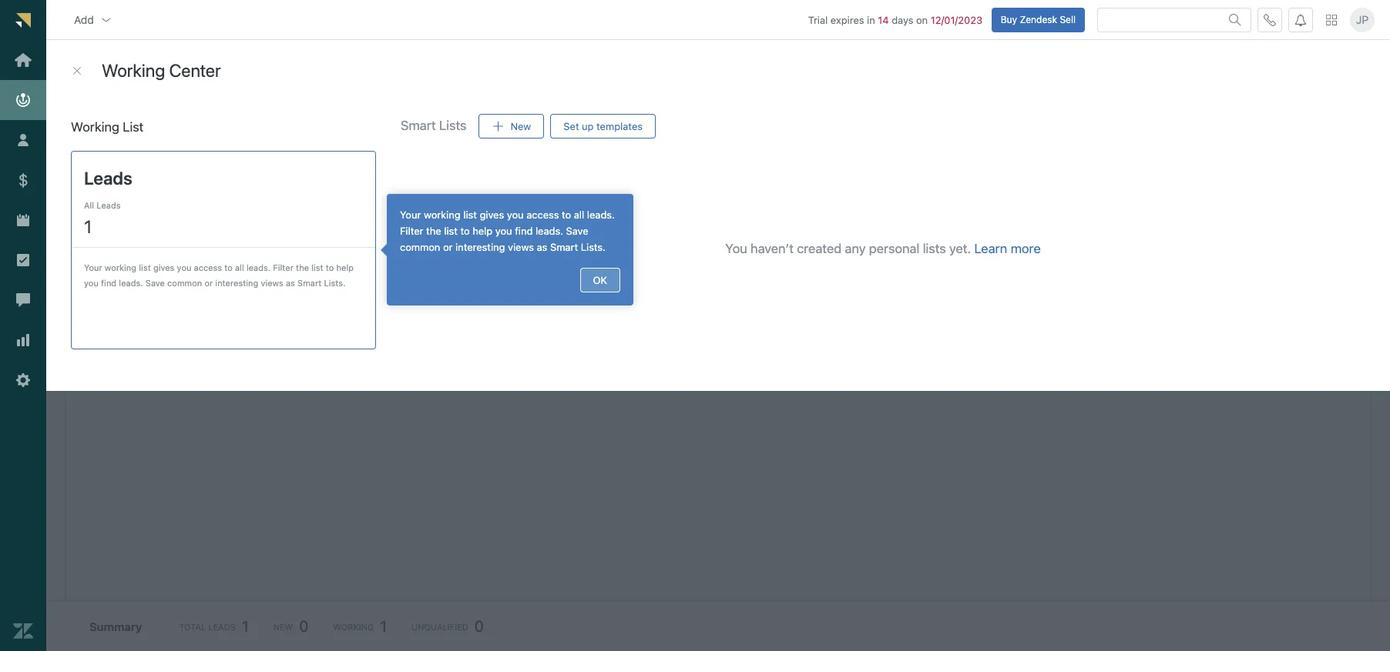 Task type: locate. For each thing, give the bounding box(es) containing it.
0 vertical spatial working
[[424, 209, 461, 221]]

0 horizontal spatial 0
[[299, 618, 308, 636]]

yet.
[[949, 241, 971, 257]]

unqualified
[[411, 622, 468, 632]]

0 horizontal spatial smart
[[297, 278, 322, 288]]

working right new 0
[[333, 622, 374, 632]]

sell
[[1060, 14, 1076, 25]]

find new leads create targeted lead lists with access to more than 20 million businesses and 395 million prospect records.
[[96, 116, 596, 144]]

personal
[[869, 241, 920, 257]]

trial
[[808, 14, 828, 26]]

1 horizontal spatial or
[[443, 241, 453, 254]]

0 horizontal spatial common
[[167, 278, 202, 288]]

create
[[96, 132, 127, 144]]

find
[[515, 225, 533, 237], [101, 278, 116, 288]]

unqualified 0
[[411, 618, 484, 636]]

lists left with
[[195, 132, 214, 144]]

gives
[[480, 209, 504, 221], [153, 263, 174, 273]]

your down businesses
[[400, 209, 421, 221]]

1 horizontal spatial help
[[473, 225, 493, 237]]

all down type to filter by lead name field
[[235, 263, 244, 273]]

1 vertical spatial more
[[1011, 241, 1041, 257]]

2 horizontal spatial access
[[526, 209, 559, 221]]

1 vertical spatial lists
[[923, 241, 946, 257]]

the
[[426, 225, 441, 237], [296, 263, 309, 273]]

1 vertical spatial list
[[123, 119, 144, 135]]

lists
[[195, 132, 214, 144], [923, 241, 946, 257]]

working
[[97, 51, 138, 61], [102, 60, 165, 81], [71, 119, 119, 135], [333, 622, 374, 632]]

prospect
[[513, 132, 555, 144]]

0 vertical spatial help
[[473, 225, 493, 237]]

interesting
[[455, 241, 505, 254], [215, 278, 258, 288]]

new
[[510, 120, 531, 132], [273, 622, 293, 632]]

0 horizontal spatial 1
[[84, 216, 92, 237]]

list
[[463, 209, 477, 221], [444, 225, 458, 237], [139, 263, 151, 273], [311, 263, 323, 273]]

1 vertical spatial views
[[261, 278, 283, 288]]

0 vertical spatial jennifer
[[102, 272, 145, 286]]

1 horizontal spatial working
[[424, 209, 461, 221]]

0 vertical spatial your working list gives you access to all leads. filter the list to help you find leads. save common or interesting views as smart lists.
[[400, 209, 615, 254]]

2 horizontal spatial smart
[[550, 241, 578, 254]]

to
[[274, 132, 283, 144], [562, 209, 571, 221], [460, 225, 470, 237], [224, 263, 233, 273], [326, 263, 334, 273]]

1 vertical spatial interesting
[[215, 278, 258, 288]]

access inside find new leads create targeted lead lists with access to more than 20 million businesses and 395 million prospect records.
[[239, 132, 271, 144]]

or
[[443, 241, 453, 254], [204, 278, 213, 288]]

1 vertical spatial access
[[526, 209, 559, 221]]

1 vertical spatial or
[[204, 278, 213, 288]]

working inside working list leads
[[97, 51, 138, 61]]

your up leads icon
[[84, 263, 102, 273]]

new 0
[[273, 618, 308, 636]]

1 inside all leads 1
[[84, 216, 92, 237]]

1 horizontal spatial as
[[537, 241, 547, 254]]

1 vertical spatial common
[[167, 278, 202, 288]]

0 vertical spatial more
[[286, 132, 310, 144]]

working up get
[[71, 119, 119, 135]]

anniston
[[148, 272, 195, 286]]

0 vertical spatial filter
[[400, 225, 423, 237]]

1 horizontal spatial 1
[[242, 618, 249, 636]]

up
[[582, 120, 594, 132]]

summary
[[89, 620, 142, 634]]

1 horizontal spatial all
[[574, 209, 584, 221]]

1 vertical spatial gives
[[153, 263, 174, 273]]

smart lists
[[401, 118, 467, 134]]

0 vertical spatial all
[[574, 209, 584, 221]]

1 horizontal spatial smart
[[401, 118, 436, 134]]

views
[[508, 241, 534, 254], [261, 278, 283, 288]]

filter
[[400, 225, 423, 237], [273, 263, 294, 273]]

and
[[439, 132, 456, 144]]

leads.
[[587, 209, 615, 221], [536, 225, 563, 237], [246, 263, 271, 273], [119, 278, 143, 288]]

list inside working list leads
[[140, 51, 158, 61]]

get started link
[[96, 152, 150, 165]]

0 horizontal spatial lists
[[195, 132, 214, 144]]

0 vertical spatial interesting
[[455, 241, 505, 254]]

0 horizontal spatial all
[[235, 263, 244, 273]]

0 horizontal spatial the
[[296, 263, 309, 273]]

1 horizontal spatial new
[[510, 120, 531, 132]]

0 vertical spatial or
[[443, 241, 453, 254]]

0 horizontal spatial or
[[204, 278, 213, 288]]

all
[[84, 200, 94, 210]]

0
[[299, 618, 308, 636], [475, 618, 484, 636]]

targeted
[[130, 132, 170, 144]]

0 horizontal spatial your working list gives you access to all leads. filter the list to help you find leads. save common or interesting views as smart lists.
[[84, 263, 354, 288]]

0 vertical spatial lists.
[[581, 241, 606, 254]]

0 vertical spatial find
[[515, 225, 533, 237]]

0 vertical spatial lists
[[195, 132, 214, 144]]

list
[[140, 51, 158, 61], [123, 119, 144, 135]]

1 vertical spatial lists.
[[324, 278, 346, 288]]

all leads 1
[[84, 200, 121, 237]]

1 horizontal spatial 0
[[475, 618, 484, 636]]

help
[[473, 225, 493, 237], [336, 263, 354, 273]]

save up by
[[145, 278, 165, 288]]

new inside new 0
[[273, 622, 293, 632]]

buy
[[1001, 14, 1017, 25]]

common
[[400, 241, 440, 254], [167, 278, 202, 288]]

1 vertical spatial find
[[101, 278, 116, 288]]

1 vertical spatial all
[[235, 263, 244, 273]]

more left than
[[286, 132, 310, 144]]

million
[[351, 132, 381, 144], [480, 132, 510, 144]]

you
[[507, 209, 524, 221], [495, 225, 512, 237], [177, 263, 191, 273], [84, 278, 99, 288]]

in
[[867, 14, 875, 26]]

1 horizontal spatial your
[[400, 209, 421, 221]]

1 vertical spatial the
[[296, 263, 309, 273]]

save
[[566, 225, 589, 237], [145, 278, 165, 288]]

working up new
[[102, 60, 165, 81]]

0 vertical spatial access
[[239, 132, 271, 144]]

new right the total leads 1
[[273, 622, 293, 632]]

working down chevron down icon
[[97, 51, 138, 61]]

your
[[400, 209, 421, 221], [84, 263, 102, 273]]

1 horizontal spatial access
[[239, 132, 271, 144]]

1 vertical spatial as
[[286, 278, 295, 288]]

1 vertical spatial your
[[84, 263, 102, 273]]

save up ok button
[[566, 225, 589, 237]]

2 0 from the left
[[475, 618, 484, 636]]

by
[[158, 289, 169, 302]]

million right 395
[[480, 132, 510, 144]]

started
[[116, 152, 150, 164]]

leads right total
[[208, 622, 236, 632]]

leads right all on the left top of the page
[[97, 200, 121, 210]]

1 horizontal spatial common
[[400, 241, 440, 254]]

0 vertical spatial as
[[537, 241, 547, 254]]

0 horizontal spatial jennifer
[[102, 272, 145, 286]]

more
[[286, 132, 310, 144], [1011, 241, 1041, 257]]

2 vertical spatial access
[[194, 263, 222, 273]]

on
[[916, 14, 928, 26]]

as
[[537, 241, 547, 254], [286, 278, 295, 288]]

businesses
[[384, 132, 436, 144]]

working for working center
[[102, 60, 165, 81]]

more inside find new leads create targeted lead lists with access to more than 20 million businesses and 395 million prospect records.
[[286, 132, 310, 144]]

0 horizontal spatial filter
[[273, 263, 294, 273]]

lists left yet.
[[923, 241, 946, 257]]

1 horizontal spatial the
[[426, 225, 441, 237]]

working
[[424, 209, 461, 221], [105, 263, 136, 273]]

2 million from the left
[[480, 132, 510, 144]]

jennifer up ceo,
[[102, 272, 145, 286]]

more right learn
[[1011, 241, 1041, 257]]

0 vertical spatial list
[[140, 51, 158, 61]]

1 vertical spatial filter
[[273, 263, 294, 273]]

cancel image
[[71, 65, 83, 77]]

14
[[878, 14, 889, 26]]

1 0 from the left
[[299, 618, 308, 636]]

leads
[[142, 116, 169, 129]]

1 left new 0
[[242, 618, 249, 636]]

0 horizontal spatial million
[[351, 132, 381, 144]]

all
[[574, 209, 584, 221], [235, 263, 244, 273]]

new button
[[479, 114, 544, 139]]

1 horizontal spatial million
[[480, 132, 510, 144]]

leads right cancel icon
[[97, 60, 143, 81]]

access
[[239, 132, 271, 144], [526, 209, 559, 221], [194, 263, 222, 273]]

1 vertical spatial save
[[145, 278, 165, 288]]

1 million from the left
[[351, 132, 381, 144]]

lists
[[439, 118, 467, 134]]

1 horizontal spatial lists.
[[581, 241, 606, 254]]

1 down all on the left top of the page
[[84, 216, 92, 237]]

1 vertical spatial working
[[105, 263, 136, 273]]

1 left unqualified
[[380, 618, 387, 636]]

ok button
[[580, 268, 620, 293]]

jennifer
[[102, 272, 145, 286], [172, 289, 209, 302]]

working list
[[71, 119, 144, 135]]

get started
[[96, 152, 150, 164]]

all up ok button
[[574, 209, 584, 221]]

million right 20
[[351, 132, 381, 144]]

your working list gives you access to all leads. filter the list to help you find leads. save common or interesting views as smart lists.
[[400, 209, 615, 254], [84, 263, 354, 288]]

expires
[[831, 14, 864, 26]]

working list leads
[[97, 51, 158, 81]]

0 vertical spatial new
[[510, 120, 531, 132]]

0 vertical spatial views
[[508, 241, 534, 254]]

jp button
[[1350, 7, 1375, 32]]

0 horizontal spatial help
[[336, 263, 354, 273]]

buy zendesk sell button
[[991, 7, 1085, 32]]

lists.
[[581, 241, 606, 254], [324, 278, 346, 288]]

0 right unqualified
[[475, 618, 484, 636]]

leads
[[97, 60, 143, 81], [84, 168, 132, 188], [97, 200, 121, 210], [208, 622, 236, 632]]

1 horizontal spatial interesting
[[455, 241, 505, 254]]

0 vertical spatial gives
[[480, 209, 504, 221]]

leads inside working list leads
[[97, 60, 143, 81]]

1 horizontal spatial save
[[566, 225, 589, 237]]

working for working list leads
[[97, 51, 138, 61]]

1
[[84, 216, 92, 237], [242, 618, 249, 636], [380, 618, 387, 636]]

0 horizontal spatial more
[[286, 132, 310, 144]]

jennifer down anniston
[[172, 289, 209, 302]]

2 horizontal spatial 1
[[380, 618, 387, 636]]

0 horizontal spatial views
[[261, 278, 283, 288]]

0 left working 1
[[299, 618, 308, 636]]

0 horizontal spatial new
[[273, 622, 293, 632]]

than
[[313, 132, 333, 144]]

working inside working 1
[[333, 622, 374, 632]]

1 vertical spatial new
[[273, 622, 293, 632]]

ceo,
[[102, 289, 126, 302]]

1 vertical spatial jennifer
[[172, 289, 209, 302]]

new right the add icon
[[510, 120, 531, 132]]

add
[[74, 13, 94, 26]]

zendesk
[[1020, 14, 1057, 25]]

to inside find new leads create targeted lead lists with access to more than 20 million businesses and 395 million prospect records.
[[274, 132, 283, 144]]

leads inside all leads 1
[[97, 200, 121, 210]]

get
[[96, 152, 113, 164]]

0 horizontal spatial as
[[286, 278, 295, 288]]

0 for new 0
[[299, 618, 308, 636]]

new inside button
[[510, 120, 531, 132]]



Task type: describe. For each thing, give the bounding box(es) containing it.
add image
[[492, 120, 504, 133]]

search image
[[1229, 14, 1241, 26]]

0 for unqualified 0
[[475, 618, 484, 636]]

set
[[564, 120, 579, 132]]

info image
[[78, 116, 90, 129]]

0 horizontal spatial lists.
[[324, 278, 346, 288]]

1 vertical spatial your working list gives you access to all leads. filter the list to help you find leads. save common or interesting views as smart lists.
[[84, 263, 354, 288]]

1 horizontal spatial jennifer
[[172, 289, 209, 302]]

0 horizontal spatial access
[[194, 263, 222, 273]]

0 vertical spatial your
[[400, 209, 421, 221]]

learn more link
[[974, 241, 1041, 258]]

0 horizontal spatial gives
[[153, 263, 174, 273]]

list for working list leads
[[140, 51, 158, 61]]

1 horizontal spatial more
[[1011, 241, 1041, 257]]

Type to filter by lead name field
[[116, 227, 280, 250]]

bell image
[[1295, 14, 1307, 26]]

0 horizontal spatial interesting
[[215, 278, 258, 288]]

zendesk image
[[13, 622, 33, 642]]

jennifer anniston ceo, clean by jennifer
[[102, 272, 209, 302]]

0 horizontal spatial your
[[84, 263, 102, 273]]

0 vertical spatial smart
[[401, 118, 436, 134]]

leads inside the total leads 1
[[208, 622, 236, 632]]

working center
[[102, 60, 221, 81]]

1 horizontal spatial lists
[[923, 241, 946, 257]]

total leads 1
[[179, 618, 249, 636]]

you
[[725, 241, 747, 257]]

set up templates button
[[550, 114, 656, 139]]

total
[[179, 622, 206, 632]]

chevron down image
[[100, 14, 112, 26]]

working for working list
[[71, 119, 119, 135]]

0 horizontal spatial find
[[101, 278, 116, 288]]

trial expires in 14 days on 12/01/2023
[[808, 14, 983, 26]]

0 vertical spatial save
[[566, 225, 589, 237]]

0 vertical spatial common
[[400, 241, 440, 254]]

0 vertical spatial the
[[426, 225, 441, 237]]

0 horizontal spatial working
[[105, 263, 136, 273]]

1 for total leads 1
[[242, 618, 249, 636]]

1 for all leads 1
[[84, 216, 92, 237]]

you haven't created any personal lists yet. learn more
[[725, 241, 1041, 257]]

1 horizontal spatial views
[[508, 241, 534, 254]]

1 vertical spatial smart
[[550, 241, 578, 254]]

working for working 1
[[333, 622, 374, 632]]

haven't
[[751, 241, 794, 257]]

lead
[[172, 132, 192, 144]]

jennifer anniston link
[[102, 272, 195, 286]]

learn
[[974, 241, 1007, 257]]

1 horizontal spatial gives
[[480, 209, 504, 221]]

find
[[96, 116, 117, 129]]

templates
[[596, 120, 643, 132]]

leads image
[[78, 281, 90, 293]]

with
[[216, 132, 236, 144]]

working 1
[[333, 618, 387, 636]]

center
[[169, 60, 221, 81]]

clean
[[128, 289, 155, 302]]

created
[[797, 241, 842, 257]]

395
[[459, 132, 478, 144]]

records.
[[558, 132, 596, 144]]

new for new
[[510, 120, 531, 132]]

new
[[120, 116, 140, 129]]

2 vertical spatial smart
[[297, 278, 322, 288]]

calls image
[[1264, 14, 1276, 26]]

1 horizontal spatial filter
[[400, 225, 423, 237]]

1 horizontal spatial your working list gives you access to all leads. filter the list to help you find leads. save common or interesting views as smart lists.
[[400, 209, 615, 254]]

20
[[336, 132, 348, 144]]

new for new 0
[[273, 622, 293, 632]]

set up templates
[[564, 120, 643, 132]]

add button
[[62, 4, 125, 35]]

12/01/2023
[[931, 14, 983, 26]]

1 vertical spatial help
[[336, 263, 354, 273]]

lists inside find new leads create targeted lead lists with access to more than 20 million businesses and 395 million prospect records.
[[195, 132, 214, 144]]

any
[[845, 241, 866, 257]]

jp
[[1356, 13, 1369, 26]]

1 horizontal spatial find
[[515, 225, 533, 237]]

buy zendesk sell
[[1001, 14, 1076, 25]]

ok
[[593, 274, 607, 286]]

days
[[892, 14, 913, 26]]

leads down get
[[84, 168, 132, 188]]

list for working list
[[123, 119, 144, 135]]

zendesk products image
[[1326, 14, 1337, 25]]

0 horizontal spatial save
[[145, 278, 165, 288]]



Task type: vqa. For each thing, say whether or not it's contained in the screenshot.
right all
yes



